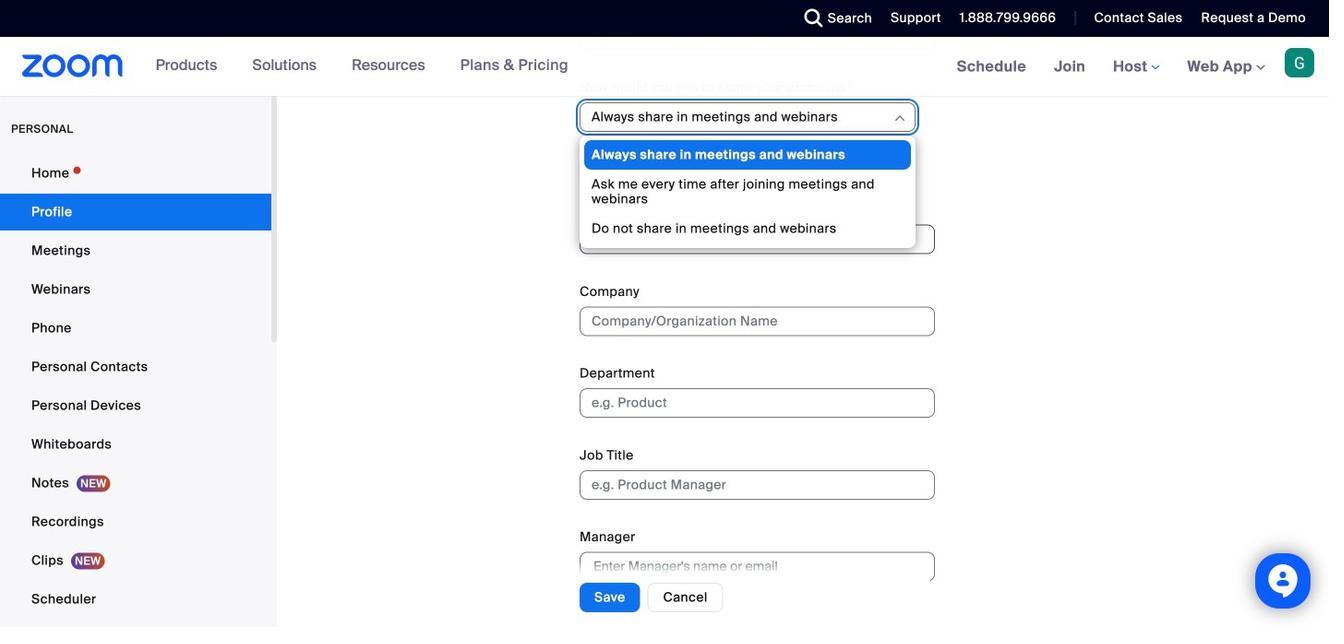 Task type: vqa. For each thing, say whether or not it's contained in the screenshot.
1.888.799.9666
no



Task type: describe. For each thing, give the bounding box(es) containing it.
Company/Organization Name text field
[[580, 307, 935, 336]]

e.g. San Jose text field
[[580, 225, 935, 254]]

profile picture image
[[1285, 48, 1314, 78]]

e.g. Product Manager text field
[[580, 471, 935, 500]]

personal menu menu
[[0, 155, 271, 628]]



Task type: locate. For each thing, give the bounding box(es) containing it.
list box
[[584, 140, 911, 244]]

banner
[[0, 37, 1329, 97]]

e.g. Product text field
[[580, 389, 935, 418]]

Pronouns text field
[[580, 20, 935, 50]]

meetings navigation
[[943, 37, 1329, 97]]

product information navigation
[[142, 37, 582, 96]]

zoom logo image
[[22, 54, 123, 78]]



